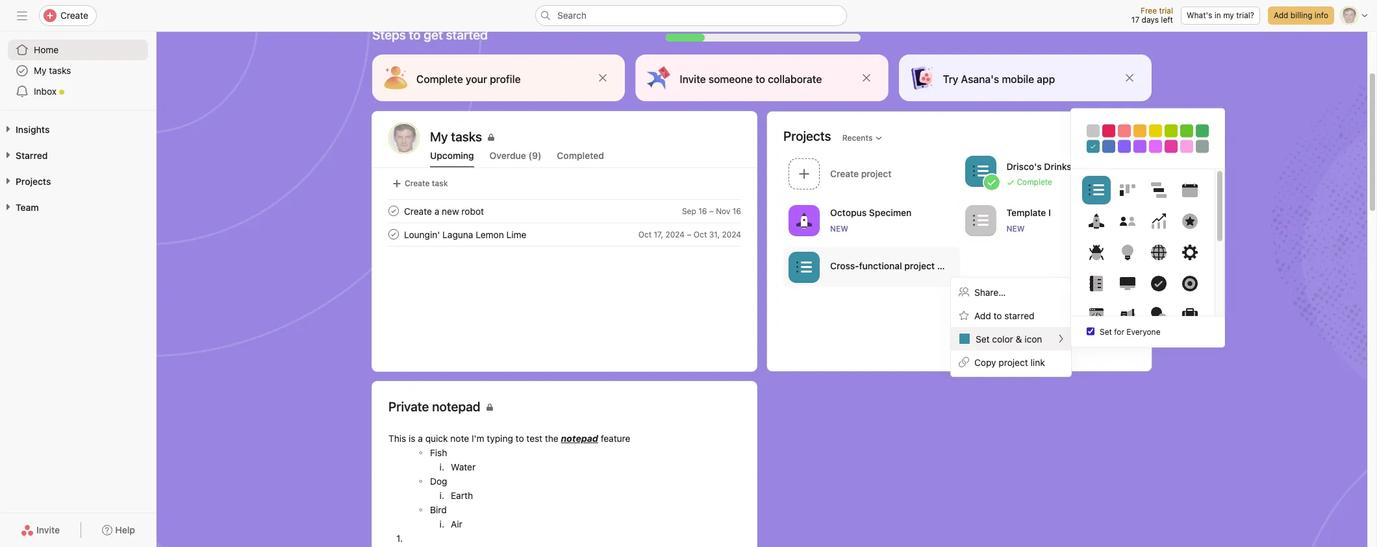 Task type: vqa. For each thing, say whether or not it's contained in the screenshot.
"Add" related to Add a profile picture, job title, and other details so teammates can find and recognize you.
no



Task type: describe. For each thing, give the bounding box(es) containing it.
oct 17, 2024 – oct 31, 2024
[[639, 230, 741, 239]]

completed button
[[557, 150, 604, 168]]

specimen
[[869, 207, 912, 218]]

steps
[[372, 27, 406, 42]]

create task
[[405, 179, 448, 188]]

search
[[558, 10, 587, 21]]

notebook image
[[1089, 276, 1104, 292]]

a inside document
[[418, 433, 423, 445]]

everyone
[[1127, 328, 1161, 337]]

create a new robot
[[404, 206, 484, 217]]

projects button
[[0, 175, 51, 188]]

add for add to starred
[[975, 310, 992, 321]]

complete for complete
[[1017, 177, 1053, 187]]

2 oct from the left
[[694, 230, 707, 239]]

calendar image
[[1182, 182, 1198, 198]]

dismiss image
[[862, 73, 872, 83]]

0 vertical spatial a
[[435, 206, 440, 217]]

i'm
[[472, 433, 485, 445]]

team button
[[0, 201, 39, 214]]

loungin' laguna lemon lime
[[404, 229, 527, 240]]

completed
[[557, 150, 604, 161]]

1 16 from the left
[[699, 206, 707, 216]]

create project link
[[784, 154, 960, 196]]

mobile app
[[1002, 73, 1056, 85]]

2 2024 from the left
[[722, 230, 741, 239]]

notepad inside document
[[561, 433, 598, 445]]

what's in my trial? button
[[1181, 6, 1261, 25]]

new
[[442, 206, 459, 217]]

2 16 from the left
[[733, 206, 741, 216]]

template i new
[[1007, 207, 1051, 234]]

to for starred
[[994, 310, 1002, 321]]

computer image
[[1120, 276, 1136, 292]]

complete your profile
[[417, 73, 521, 85]]

graph image
[[1151, 214, 1167, 229]]

private
[[389, 400, 429, 415]]

free
[[1141, 6, 1157, 16]]

this
[[389, 433, 406, 445]]

fish
[[430, 448, 447, 459]]

for
[[1115, 328, 1125, 337]]

&
[[1016, 334, 1023, 345]]

trial?
[[1237, 10, 1255, 20]]

globe image
[[1151, 245, 1167, 260]]

ja
[[399, 133, 410, 144]]

feature
[[601, 433, 631, 445]]

1 oct from the left
[[639, 230, 652, 239]]

create task button
[[389, 175, 451, 193]]

robot
[[462, 206, 484, 217]]

dismiss image for complete your profile
[[598, 73, 608, 83]]

check image
[[1151, 276, 1167, 292]]

megaphone image
[[1120, 307, 1136, 323]]

team
[[16, 202, 39, 213]]

my tasks
[[34, 65, 71, 76]]

tasks
[[49, 65, 71, 76]]

air
[[451, 519, 463, 530]]

search button
[[535, 5, 847, 26]]

set for set for everyone
[[1100, 328, 1112, 337]]

recents button
[[837, 129, 889, 147]]

insights button
[[0, 123, 50, 136]]

31,
[[709, 230, 720, 239]]

invite for invite someone to collaborate
[[680, 73, 706, 85]]

hide sidebar image
[[17, 10, 27, 21]]

create for create
[[60, 10, 88, 21]]

create for create task
[[405, 179, 430, 188]]

color
[[993, 334, 1014, 345]]

your profile
[[466, 73, 521, 85]]

gear image
[[1182, 245, 1198, 260]]

(9)
[[529, 150, 542, 161]]

test
[[527, 433, 543, 445]]

loungin'
[[404, 229, 440, 240]]

water
[[451, 462, 476, 473]]

functional
[[859, 260, 902, 271]]

upcoming
[[430, 150, 474, 161]]

target image
[[1182, 276, 1198, 292]]

info
[[1315, 10, 1329, 20]]

to inside document
[[516, 433, 524, 445]]

note
[[451, 433, 469, 445]]

light bulb image
[[1120, 245, 1136, 260]]

my
[[1224, 10, 1235, 20]]

chat bubbles image
[[1151, 307, 1167, 323]]

cross-functional project plan
[[831, 260, 956, 271]]

set for set color & icon
[[976, 334, 990, 345]]

html image
[[1089, 307, 1104, 323]]

steps to get started
[[372, 27, 488, 42]]

link
[[1031, 357, 1045, 368]]

sep
[[682, 206, 697, 216]]

lemon
[[476, 229, 504, 240]]

nov
[[716, 206, 731, 216]]

share…
[[975, 287, 1006, 298]]

new for octopus specimen
[[831, 224, 849, 234]]

this is a quick note i'm typing to test the notepad feature
[[389, 433, 631, 445]]

recents
[[843, 133, 873, 143]]

starred
[[16, 150, 48, 161]]

people image
[[1120, 214, 1136, 229]]

add to starred link
[[951, 304, 1072, 328]]

ja button
[[389, 123, 420, 154]]

template
[[1007, 207, 1047, 218]]

task
[[432, 179, 448, 188]]

octopus specimen new
[[831, 207, 912, 234]]

typing
[[487, 433, 513, 445]]

list image inside cross-functional project plan link
[[797, 260, 812, 275]]

cross-
[[831, 260, 859, 271]]

home
[[34, 44, 59, 55]]

insights
[[16, 124, 50, 135]]

upcoming button
[[430, 150, 474, 168]]

add billing info
[[1274, 10, 1329, 20]]



Task type: locate. For each thing, give the bounding box(es) containing it.
a right is
[[418, 433, 423, 445]]

octopus
[[831, 207, 867, 218]]

1 horizontal spatial 16
[[733, 206, 741, 216]]

earth
[[451, 491, 473, 502]]

1 list image from the top
[[973, 163, 989, 179]]

completed image
[[386, 227, 402, 242]]

2 vertical spatial create
[[404, 206, 432, 217]]

inbox link
[[8, 81, 148, 102]]

create left task
[[405, 179, 430, 188]]

1 horizontal spatial projects
[[784, 128, 832, 143]]

1 horizontal spatial rocket image
[[1089, 214, 1104, 229]]

0 horizontal spatial dismiss image
[[598, 73, 608, 83]]

2 horizontal spatial to
[[994, 310, 1002, 321]]

1 new from the left
[[831, 224, 849, 234]]

create up "home" "link"
[[60, 10, 88, 21]]

quick
[[425, 433, 448, 445]]

private notepad
[[389, 400, 481, 415]]

try asana's mobile app
[[943, 73, 1056, 85]]

to left test
[[516, 433, 524, 445]]

rocket image left people image
[[1089, 214, 1104, 229]]

0 horizontal spatial a
[[418, 433, 423, 445]]

list image left template
[[973, 213, 989, 228]]

1 vertical spatial –
[[687, 230, 692, 239]]

–
[[710, 206, 714, 216], [687, 230, 692, 239]]

0 vertical spatial create
[[60, 10, 88, 21]]

to for get started
[[409, 27, 421, 42]]

completed checkbox for create
[[386, 203, 402, 219]]

invite for invite
[[36, 525, 60, 536]]

try
[[943, 73, 959, 85]]

billing
[[1291, 10, 1313, 20]]

trial
[[1160, 6, 1174, 16]]

starred button
[[0, 149, 48, 162]]

1 horizontal spatial new
[[1007, 224, 1025, 234]]

1 vertical spatial to
[[994, 310, 1002, 321]]

project left plan
[[905, 260, 935, 271]]

complete down drisco's drinks
[[1017, 177, 1053, 187]]

list image
[[1089, 182, 1104, 198], [797, 260, 812, 275]]

Completed checkbox
[[386, 203, 402, 219], [386, 227, 402, 242]]

1 vertical spatial a
[[418, 433, 423, 445]]

projects left recents
[[784, 128, 832, 143]]

help
[[115, 525, 135, 536]]

project inside "link"
[[999, 357, 1029, 368]]

0 vertical spatial list image
[[973, 163, 989, 179]]

set color & icon
[[976, 334, 1043, 345]]

1 horizontal spatial to
[[516, 433, 524, 445]]

completed checkbox up completed icon
[[386, 203, 402, 219]]

– left nov
[[710, 206, 714, 216]]

2 new from the left
[[1007, 224, 1025, 234]]

0 vertical spatial completed checkbox
[[386, 203, 402, 219]]

0 vertical spatial list image
[[1089, 182, 1104, 198]]

0 vertical spatial projects
[[784, 128, 832, 143]]

copy
[[975, 357, 997, 368]]

1 horizontal spatial project
[[999, 357, 1029, 368]]

1 horizontal spatial invite
[[680, 73, 706, 85]]

projects down starred
[[16, 176, 51, 187]]

add
[[1274, 10, 1289, 20], [975, 310, 992, 321]]

1 horizontal spatial a
[[435, 206, 440, 217]]

create inside button
[[405, 179, 430, 188]]

set left for
[[1100, 328, 1112, 337]]

dismiss image
[[598, 73, 608, 83], [1125, 73, 1135, 83]]

create up the loungin'
[[404, 206, 432, 217]]

1 vertical spatial list image
[[797, 260, 812, 275]]

overdue
[[490, 150, 526, 161]]

1 horizontal spatial dismiss image
[[1125, 73, 1135, 83]]

my tasks link
[[430, 128, 741, 146]]

icon
[[1025, 334, 1043, 345]]

complete for complete your profile
[[417, 73, 463, 85]]

0 horizontal spatial invite
[[36, 525, 60, 536]]

new for template i
[[1007, 224, 1025, 234]]

2 vertical spatial to
[[516, 433, 524, 445]]

drisco's drinks
[[1007, 161, 1072, 172]]

1 horizontal spatial list image
[[1089, 182, 1104, 198]]

1 dismiss image from the left
[[598, 73, 608, 83]]

list image left cross-
[[797, 260, 812, 275]]

list image left the board 'image'
[[1089, 182, 1104, 198]]

0 vertical spatial notepad
[[432, 400, 481, 415]]

in
[[1215, 10, 1222, 20]]

dismiss image for try asana's mobile app
[[1125, 73, 1135, 83]]

16
[[699, 206, 707, 216], [733, 206, 741, 216]]

new down template
[[1007, 224, 1025, 234]]

my tasks
[[430, 129, 482, 144]]

to left starred
[[994, 310, 1002, 321]]

the
[[545, 433, 559, 445]]

overdue (9) button
[[490, 150, 542, 168]]

oct
[[639, 230, 652, 239], [694, 230, 707, 239]]

briefcase image
[[1182, 307, 1198, 323]]

set
[[1100, 328, 1112, 337], [976, 334, 990, 345]]

oct left 17,
[[639, 230, 652, 239]]

1 vertical spatial project
[[999, 357, 1029, 368]]

1 completed checkbox from the top
[[386, 203, 402, 219]]

16 right sep
[[699, 206, 707, 216]]

1 horizontal spatial complete
[[1017, 177, 1053, 187]]

list image left drisco's
[[973, 163, 989, 179]]

lime
[[507, 229, 527, 240]]

0 horizontal spatial new
[[831, 224, 849, 234]]

0 horizontal spatial notepad
[[432, 400, 481, 415]]

1 vertical spatial completed checkbox
[[386, 227, 402, 242]]

0 horizontal spatial set
[[976, 334, 990, 345]]

create for create a new robot
[[404, 206, 432, 217]]

complete down steps to get started
[[417, 73, 463, 85]]

copy project link
[[975, 357, 1045, 368]]

completed checkbox for loungin'
[[386, 227, 402, 242]]

dog
[[430, 476, 447, 487]]

days
[[1142, 15, 1159, 25]]

completed image
[[386, 203, 402, 219]]

2024 right 17,
[[666, 230, 685, 239]]

0 vertical spatial project
[[905, 260, 935, 271]]

new inside octopus specimen new
[[831, 224, 849, 234]]

help button
[[94, 519, 144, 543]]

16 right nov
[[733, 206, 741, 216]]

plan
[[938, 260, 956, 271]]

notepad up the note
[[432, 400, 481, 415]]

0 horizontal spatial projects
[[16, 176, 51, 187]]

0 horizontal spatial rocket image
[[797, 213, 812, 228]]

add down "share…"
[[975, 310, 992, 321]]

star image
[[1182, 214, 1198, 229]]

1 horizontal spatial –
[[710, 206, 714, 216]]

bug image
[[1089, 245, 1104, 260]]

17,
[[654, 230, 664, 239]]

inbox
[[34, 86, 57, 97]]

add billing info button
[[1269, 6, 1335, 25]]

2 list image from the top
[[973, 213, 989, 228]]

drinks
[[1045, 161, 1072, 172]]

– down sep
[[687, 230, 692, 239]]

0 horizontal spatial to
[[409, 27, 421, 42]]

dismiss image up "my tasks" 'link'
[[598, 73, 608, 83]]

to right "steps"
[[409, 27, 421, 42]]

project down "set color & icon" link
[[999, 357, 1029, 368]]

0 horizontal spatial oct
[[639, 230, 652, 239]]

0 vertical spatial –
[[710, 206, 714, 216]]

project
[[905, 260, 935, 271], [999, 357, 1029, 368]]

list image
[[973, 163, 989, 179], [973, 213, 989, 228]]

1 horizontal spatial 2024
[[722, 230, 741, 239]]

i
[[1049, 207, 1051, 218]]

0 horizontal spatial complete
[[417, 73, 463, 85]]

1 vertical spatial projects
[[16, 176, 51, 187]]

complete
[[417, 73, 463, 85], [1017, 177, 1053, 187]]

1 vertical spatial invite
[[36, 525, 60, 536]]

2024
[[666, 230, 685, 239], [722, 230, 741, 239]]

0 vertical spatial to
[[409, 27, 421, 42]]

new inside template i new
[[1007, 224, 1025, 234]]

global element
[[0, 32, 156, 110]]

0 horizontal spatial list image
[[797, 260, 812, 275]]

1 horizontal spatial add
[[1274, 10, 1289, 20]]

invite someone to collaborate
[[680, 73, 822, 85]]

set left color
[[976, 334, 990, 345]]

laguna
[[443, 229, 473, 240]]

0 vertical spatial add
[[1274, 10, 1289, 20]]

1 vertical spatial add
[[975, 310, 992, 321]]

completed checkbox down completed image
[[386, 227, 402, 242]]

overdue (9)
[[490, 150, 542, 161]]

create inside "popup button"
[[60, 10, 88, 21]]

drisco's
[[1007, 161, 1042, 172]]

rocket image left octopus
[[797, 213, 812, 228]]

1 horizontal spatial set
[[1100, 328, 1112, 337]]

rocket image
[[797, 213, 812, 228], [1089, 214, 1104, 229]]

copy project link link
[[951, 351, 1072, 374]]

0 horizontal spatial 16
[[699, 206, 707, 216]]

set color & icon link
[[951, 328, 1072, 351]]

what's
[[1187, 10, 1213, 20]]

invite button
[[12, 519, 68, 543]]

add to starred
[[975, 310, 1035, 321]]

new
[[831, 224, 849, 234], [1007, 224, 1025, 234]]

document containing this is a quick note i'm typing to test the
[[389, 432, 741, 548]]

invite inside button
[[36, 525, 60, 536]]

0 vertical spatial complete
[[417, 73, 463, 85]]

1 horizontal spatial notepad
[[561, 433, 598, 445]]

1 2024 from the left
[[666, 230, 685, 239]]

create button
[[39, 5, 97, 26]]

2 completed checkbox from the top
[[386, 227, 402, 242]]

Set for Everyone checkbox
[[1087, 328, 1095, 336]]

0 horizontal spatial 2024
[[666, 230, 685, 239]]

oct left 31,
[[694, 230, 707, 239]]

projects
[[784, 128, 832, 143], [16, 176, 51, 187]]

a left new
[[435, 206, 440, 217]]

add inside button
[[1274, 10, 1289, 20]]

a
[[435, 206, 440, 217], [418, 433, 423, 445]]

2024 right 31,
[[722, 230, 741, 239]]

1 vertical spatial create
[[405, 179, 430, 188]]

sep 16 – nov 16
[[682, 206, 741, 216]]

my
[[34, 65, 46, 76]]

0 horizontal spatial add
[[975, 310, 992, 321]]

cross-functional project plan link
[[784, 248, 960, 289]]

bird
[[430, 505, 447, 516]]

what's in my trial?
[[1187, 10, 1255, 20]]

notepad right the
[[561, 433, 598, 445]]

to
[[409, 27, 421, 42], [994, 310, 1002, 321], [516, 433, 524, 445]]

asana's
[[961, 73, 1000, 85]]

projects inside dropdown button
[[16, 176, 51, 187]]

1 horizontal spatial oct
[[694, 230, 707, 239]]

0 horizontal spatial –
[[687, 230, 692, 239]]

add left billing
[[1274, 10, 1289, 20]]

1 vertical spatial notepad
[[561, 433, 598, 445]]

dismiss image down 17
[[1125, 73, 1135, 83]]

new down octopus
[[831, 224, 849, 234]]

timeline image
[[1151, 182, 1167, 198]]

0 vertical spatial invite
[[680, 73, 706, 85]]

1 vertical spatial list image
[[973, 213, 989, 228]]

share… link
[[951, 281, 1072, 304]]

set for everyone
[[1100, 328, 1161, 337]]

create
[[60, 10, 88, 21], [405, 179, 430, 188], [404, 206, 432, 217]]

home link
[[8, 40, 148, 60]]

search list box
[[535, 5, 847, 26]]

1 vertical spatial complete
[[1017, 177, 1053, 187]]

board image
[[1120, 182, 1136, 198]]

document
[[389, 432, 741, 548]]

create project
[[831, 168, 892, 179]]

0 horizontal spatial project
[[905, 260, 935, 271]]

add for add billing info
[[1274, 10, 1289, 20]]

2 dismiss image from the left
[[1125, 73, 1135, 83]]

left
[[1162, 15, 1174, 25]]



